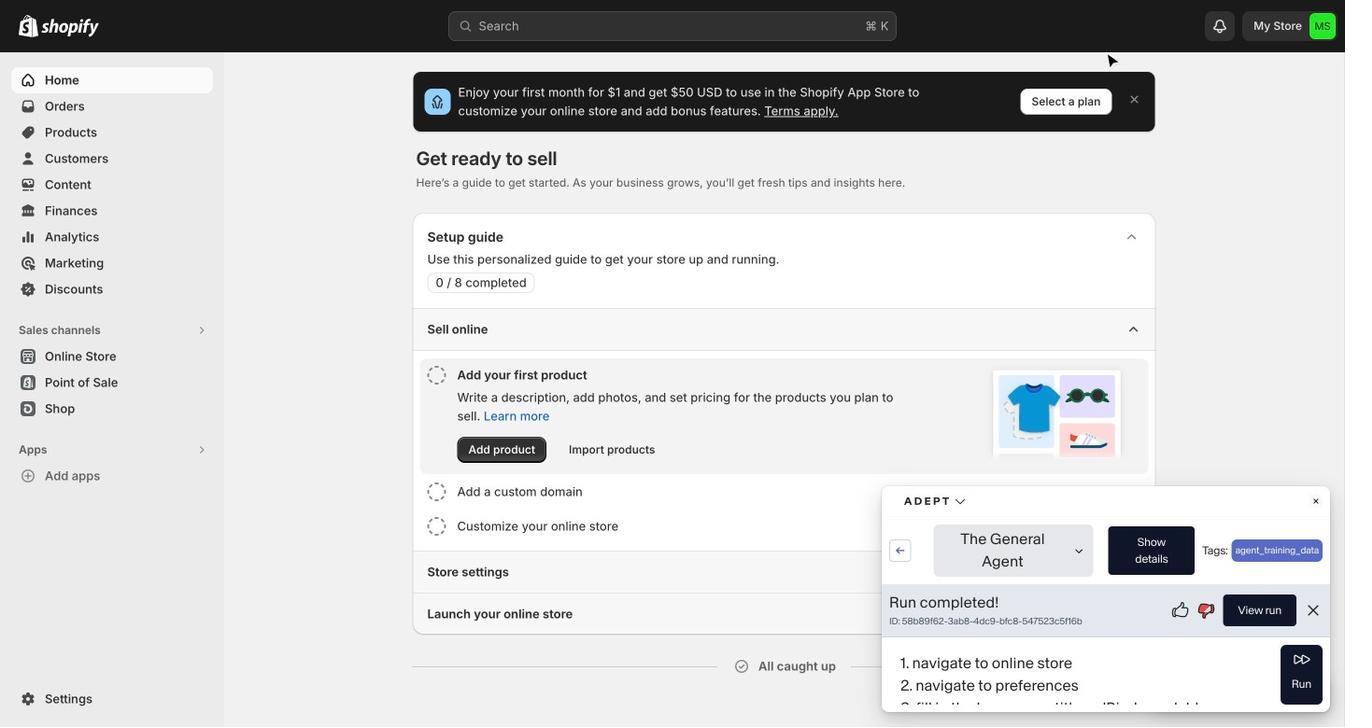 Task type: vqa. For each thing, say whether or not it's contained in the screenshot.
Guide categories group
yes



Task type: locate. For each thing, give the bounding box(es) containing it.
shopify image
[[19, 15, 38, 37], [41, 18, 99, 37]]

1 horizontal spatial shopify image
[[41, 18, 99, 37]]

guide categories group
[[413, 308, 1156, 635]]

my store image
[[1310, 13, 1336, 39]]



Task type: describe. For each thing, give the bounding box(es) containing it.
add a custom domain group
[[420, 476, 1149, 509]]

setup guide region
[[413, 213, 1156, 635]]

add your first product group
[[420, 359, 1149, 475]]

mark add a custom domain as done image
[[427, 483, 446, 502]]

mark add your first product as done image
[[427, 366, 446, 385]]

sell online group
[[413, 308, 1156, 551]]

customize your online store group
[[420, 510, 1149, 544]]

mark customize your online store as done image
[[427, 518, 446, 536]]

0 horizontal spatial shopify image
[[19, 15, 38, 37]]



